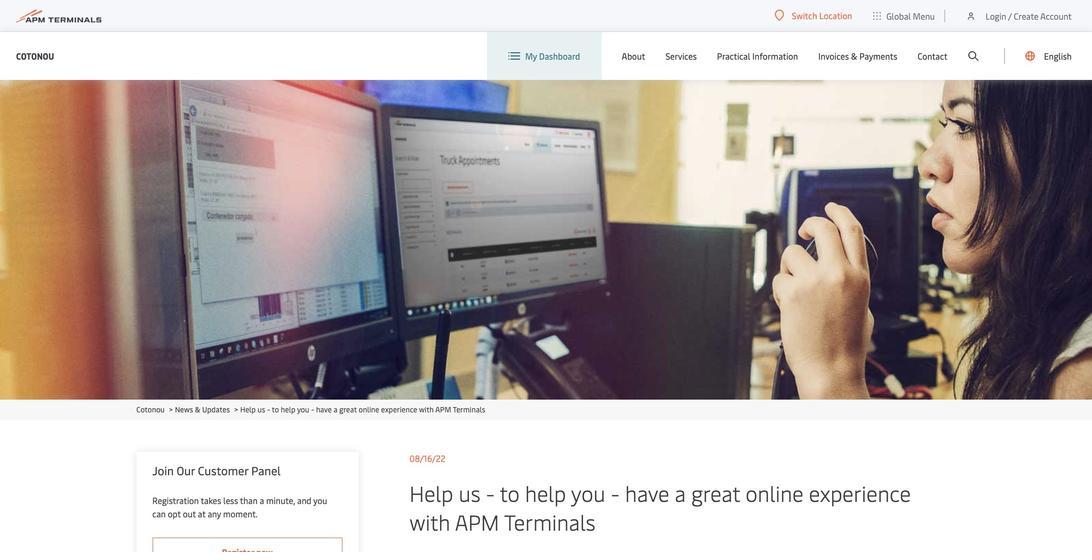 Task type: describe. For each thing, give the bounding box(es) containing it.
opt
[[168, 508, 181, 520]]

out
[[183, 508, 196, 520]]

cotonou for cotonou > news & updates > help us - to help you - have a great online experience with apm terminals
[[136, 405, 165, 415]]

english button
[[1026, 32, 1072, 80]]

& inside "popup button"
[[851, 50, 857, 62]]

invoices
[[818, 50, 849, 62]]

services
[[666, 50, 697, 62]]

practical information button
[[717, 32, 798, 80]]

panel
[[251, 463, 281, 479]]

about
[[622, 50, 645, 62]]

minute,
[[266, 495, 295, 507]]

0 horizontal spatial you
[[297, 405, 309, 415]]

experience inside help us - to help you - have a great online experience with apm terminals
[[809, 479, 911, 508]]

updates
[[202, 405, 230, 415]]

0 vertical spatial help
[[281, 405, 295, 415]]

our
[[177, 463, 195, 479]]

takes
[[201, 495, 221, 507]]

help inside help us - to help you - have a great online experience with apm terminals
[[410, 479, 453, 508]]

us inside help us - to help you - have a great online experience with apm terminals
[[459, 479, 481, 508]]

information
[[752, 50, 798, 62]]

news & updates link
[[175, 405, 230, 415]]

practical information
[[717, 50, 798, 62]]

join our customer panel
[[152, 463, 281, 479]]

switch
[[792, 10, 817, 21]]

with inside help us - to help you - have a great online experience with apm terminals
[[410, 508, 450, 537]]

help inside help us - to help you - have a great online experience with apm terminals
[[525, 479, 566, 508]]

any
[[208, 508, 221, 520]]

customer
[[198, 463, 248, 479]]

/
[[1008, 10, 1012, 22]]

terminals inside help us - to help you - have a great online experience with apm terminals
[[504, 508, 596, 537]]

cotonou > news & updates > help us - to help you - have a great online experience with apm terminals
[[136, 405, 485, 415]]

account
[[1040, 10, 1072, 22]]

practical
[[717, 50, 750, 62]]

contact button
[[918, 32, 948, 80]]

0 horizontal spatial us
[[258, 405, 265, 415]]

1 horizontal spatial a
[[334, 405, 337, 415]]

about button
[[622, 32, 645, 80]]

switch location button
[[775, 10, 852, 21]]

registration
[[152, 495, 199, 507]]

create
[[1014, 10, 1039, 22]]

a inside help us - to help you - have a great online experience with apm terminals
[[675, 479, 686, 508]]

0 horizontal spatial help
[[240, 405, 256, 415]]

0 vertical spatial terminals
[[453, 405, 485, 415]]

a inside registration takes less than a minute, and you can opt out at any moment.
[[260, 495, 264, 507]]

contact
[[918, 50, 948, 62]]

apm inside help us - to help you - have a great online experience with apm terminals
[[455, 508, 499, 537]]

0 vertical spatial apm
[[435, 405, 451, 415]]

location
[[819, 10, 852, 21]]

1 vertical spatial &
[[195, 405, 200, 415]]



Task type: locate. For each thing, give the bounding box(es) containing it.
login / create account link
[[966, 0, 1072, 31]]

> right updates
[[234, 405, 238, 415]]

experience
[[381, 405, 417, 415], [809, 479, 911, 508]]

0 vertical spatial have
[[316, 405, 332, 415]]

2 horizontal spatial you
[[571, 479, 606, 508]]

1 vertical spatial cotonou link
[[136, 405, 165, 415]]

1 > from the left
[[169, 405, 173, 415]]

0 vertical spatial help
[[240, 405, 256, 415]]

switch location
[[792, 10, 852, 21]]

news
[[175, 405, 193, 415]]

0 horizontal spatial a
[[260, 495, 264, 507]]

> left news
[[169, 405, 173, 415]]

1 horizontal spatial cotonou
[[136, 405, 165, 415]]

services button
[[666, 32, 697, 80]]

1 vertical spatial help
[[410, 479, 453, 508]]

login / create account
[[986, 10, 1072, 22]]

1 horizontal spatial experience
[[809, 479, 911, 508]]

my
[[525, 50, 537, 62]]

1 horizontal spatial &
[[851, 50, 857, 62]]

have inside help us - to help you - have a great online experience with apm terminals
[[625, 479, 669, 508]]

& right news
[[195, 405, 200, 415]]

moment.
[[223, 508, 258, 520]]

menu
[[913, 10, 935, 22]]

terminals
[[453, 405, 485, 415], [504, 508, 596, 537]]

global
[[886, 10, 911, 22]]

global menu button
[[863, 0, 946, 32]]

login
[[986, 10, 1007, 22]]

1 horizontal spatial to
[[500, 479, 520, 508]]

online inside help us - to help you - have a great online experience with apm terminals
[[746, 479, 804, 508]]

cotonou
[[16, 50, 54, 62], [136, 405, 165, 415]]

1 horizontal spatial terminals
[[504, 508, 596, 537]]

invoices & payments
[[818, 50, 897, 62]]

0 vertical spatial great
[[339, 405, 357, 415]]

>
[[169, 405, 173, 415], [234, 405, 238, 415]]

english
[[1044, 50, 1072, 62]]

-
[[267, 405, 270, 415], [311, 405, 314, 415], [486, 479, 495, 508], [611, 479, 620, 508]]

help down 08/16/22
[[410, 479, 453, 508]]

2 horizontal spatial a
[[675, 479, 686, 508]]

220816 apm terminals digital solutions image
[[0, 80, 1092, 400]]

0 vertical spatial us
[[258, 405, 265, 415]]

& right invoices
[[851, 50, 857, 62]]

1 vertical spatial cotonou
[[136, 405, 165, 415]]

0 horizontal spatial &
[[195, 405, 200, 415]]

cotonou link
[[16, 49, 54, 63], [136, 405, 165, 415]]

help us - to help you - have a great online experience with apm terminals
[[410, 479, 911, 537]]

0 vertical spatial online
[[359, 405, 379, 415]]

1 horizontal spatial great
[[691, 479, 740, 508]]

0 horizontal spatial help
[[281, 405, 295, 415]]

1 vertical spatial experience
[[809, 479, 911, 508]]

0 horizontal spatial experience
[[381, 405, 417, 415]]

2 > from the left
[[234, 405, 238, 415]]

and
[[297, 495, 311, 507]]

can
[[152, 508, 166, 520]]

&
[[851, 50, 857, 62], [195, 405, 200, 415]]

join
[[152, 463, 174, 479]]

help
[[281, 405, 295, 415], [525, 479, 566, 508]]

0 vertical spatial cotonou
[[16, 50, 54, 62]]

1 horizontal spatial have
[[625, 479, 669, 508]]

1 vertical spatial help
[[525, 479, 566, 508]]

1 horizontal spatial us
[[459, 479, 481, 508]]

dashboard
[[539, 50, 580, 62]]

payments
[[860, 50, 897, 62]]

1 horizontal spatial help
[[525, 479, 566, 508]]

0 horizontal spatial to
[[272, 405, 279, 415]]

0 horizontal spatial great
[[339, 405, 357, 415]]

1 horizontal spatial online
[[746, 479, 804, 508]]

1 vertical spatial great
[[691, 479, 740, 508]]

1 horizontal spatial you
[[313, 495, 327, 507]]

1 horizontal spatial apm
[[455, 508, 499, 537]]

1 vertical spatial have
[[625, 479, 669, 508]]

great inside help us - to help you - have a great online experience with apm terminals
[[691, 479, 740, 508]]

help right updates
[[240, 405, 256, 415]]

0 horizontal spatial have
[[316, 405, 332, 415]]

1 horizontal spatial >
[[234, 405, 238, 415]]

1 vertical spatial apm
[[455, 508, 499, 537]]

0 vertical spatial &
[[851, 50, 857, 62]]

1 horizontal spatial help
[[410, 479, 453, 508]]

online
[[359, 405, 379, 415], [746, 479, 804, 508]]

at
[[198, 508, 206, 520]]

08/16/22
[[410, 453, 446, 465]]

my dashboard button
[[508, 32, 580, 80]]

0 vertical spatial experience
[[381, 405, 417, 415]]

1 vertical spatial with
[[410, 508, 450, 537]]

1 horizontal spatial cotonou link
[[136, 405, 165, 415]]

0 vertical spatial to
[[272, 405, 279, 415]]

great
[[339, 405, 357, 415], [691, 479, 740, 508]]

0 horizontal spatial apm
[[435, 405, 451, 415]]

0 horizontal spatial cotonou link
[[16, 49, 54, 63]]

cotonou for cotonou
[[16, 50, 54, 62]]

global menu
[[886, 10, 935, 22]]

invoices & payments button
[[818, 32, 897, 80]]

less
[[223, 495, 238, 507]]

0 vertical spatial cotonou link
[[16, 49, 54, 63]]

a
[[334, 405, 337, 415], [675, 479, 686, 508], [260, 495, 264, 507]]

0 vertical spatial with
[[419, 405, 434, 415]]

1 vertical spatial online
[[746, 479, 804, 508]]

than
[[240, 495, 258, 507]]

to
[[272, 405, 279, 415], [500, 479, 520, 508]]

have
[[316, 405, 332, 415], [625, 479, 669, 508]]

0 horizontal spatial terminals
[[453, 405, 485, 415]]

to inside help us - to help you - have a great online experience with apm terminals
[[500, 479, 520, 508]]

1 vertical spatial terminals
[[504, 508, 596, 537]]

0 horizontal spatial online
[[359, 405, 379, 415]]

you
[[297, 405, 309, 415], [571, 479, 606, 508], [313, 495, 327, 507]]

registration takes less than a minute, and you can opt out at any moment.
[[152, 495, 327, 520]]

with
[[419, 405, 434, 415], [410, 508, 450, 537]]

you inside help us - to help you - have a great online experience with apm terminals
[[571, 479, 606, 508]]

0 horizontal spatial cotonou
[[16, 50, 54, 62]]

us
[[258, 405, 265, 415], [459, 479, 481, 508]]

apm
[[435, 405, 451, 415], [455, 508, 499, 537]]

my dashboard
[[525, 50, 580, 62]]

help
[[240, 405, 256, 415], [410, 479, 453, 508]]

you inside registration takes less than a minute, and you can opt out at any moment.
[[313, 495, 327, 507]]

0 horizontal spatial >
[[169, 405, 173, 415]]

1 vertical spatial us
[[459, 479, 481, 508]]

1 vertical spatial to
[[500, 479, 520, 508]]



Task type: vqa. For each thing, say whether or not it's contained in the screenshot.
without inside the You can also choose to receive an email once or twice a day with a summary of the containers saved in your Saved Container Watchlist, without having to visit our website.
no



